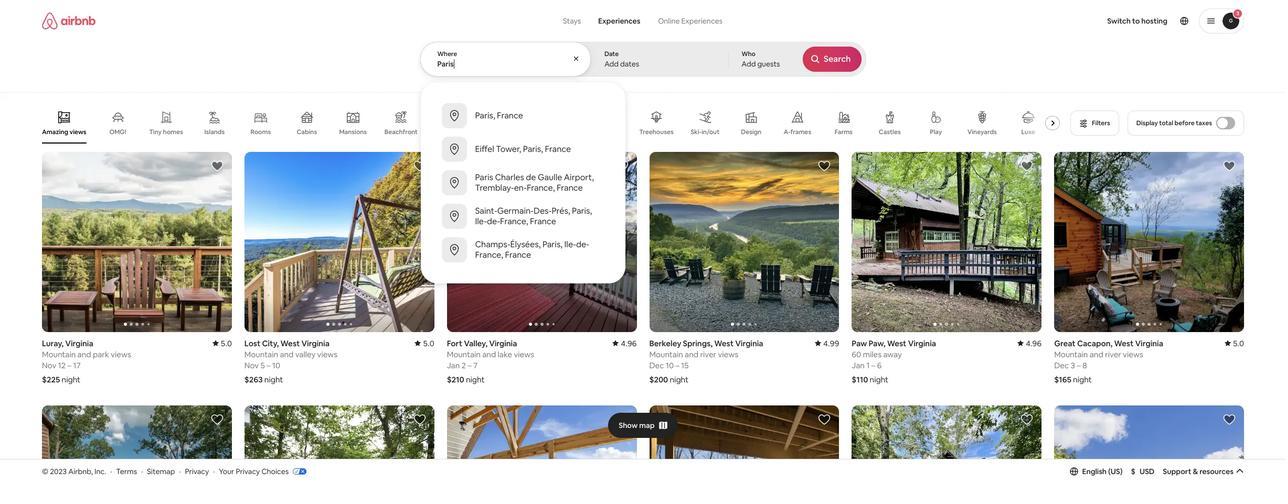 Task type: vqa. For each thing, say whether or not it's contained in the screenshot.


Task type: locate. For each thing, give the bounding box(es) containing it.
– inside berkeley springs, west virginia mountain and river views dec 10 – 15 $200 night
[[676, 361, 679, 371]]

15
[[681, 361, 689, 371]]

&
[[1193, 467, 1198, 477]]

1 vertical spatial 3
[[1071, 361, 1075, 371]]

2 night from the left
[[264, 375, 283, 385]]

0 vertical spatial france,
[[527, 183, 555, 194]]

map
[[639, 421, 655, 431]]

4 west from the left
[[1114, 339, 1134, 349]]

10
[[272, 361, 280, 371], [666, 361, 674, 371]]

– left 8
[[1077, 361, 1081, 371]]

$200
[[649, 375, 668, 385]]

2 dec from the left
[[1054, 361, 1069, 371]]

1 virginia from the left
[[65, 339, 93, 349]]

france inside saint-germain-des-prés, paris, ile-de-france, france
[[530, 216, 556, 227]]

1 mountain from the left
[[42, 350, 76, 360]]

west up 'away' at the right
[[887, 339, 906, 349]]

a-
[[784, 128, 791, 136]]

virginia inside luray, virginia mountain and park views nov 12 – 17 $225 night
[[65, 339, 93, 349]]

1 · from the left
[[110, 467, 112, 477]]

dec up $200 in the bottom right of the page
[[649, 361, 664, 371]]

france up prés,
[[557, 183, 583, 194]]

privacy right your
[[236, 467, 260, 477]]

10 inside lost city, west virginia mountain and valley views nov 5 – 10 $263 night
[[272, 361, 280, 371]]

night
[[62, 375, 80, 385], [264, 375, 283, 385], [670, 375, 689, 385], [870, 375, 888, 385], [466, 375, 485, 385], [1073, 375, 1092, 385]]

night inside lost city, west virginia mountain and valley views nov 5 – 10 $263 night
[[264, 375, 283, 385]]

4 mountain from the left
[[447, 350, 481, 360]]

ile- up champs-
[[475, 216, 487, 227]]

fort
[[447, 339, 462, 349]]

de-
[[487, 216, 500, 227], [576, 239, 589, 250]]

0 vertical spatial de-
[[487, 216, 500, 227]]

virginia inside the paw paw, west virginia 60 miles away jan 1 – 6 $110 night
[[908, 339, 936, 349]]

what can we help you find? tab list
[[554, 10, 649, 31]]

5 and from the left
[[1090, 350, 1103, 360]]

5 mountain from the left
[[1054, 350, 1088, 360]]

add to wishlist: wardensville, west virginia image
[[616, 414, 628, 426]]

2 west from the left
[[714, 339, 734, 349]]

france, for des-
[[500, 216, 528, 227]]

· right terms
[[141, 467, 143, 477]]

jan inside the paw paw, west virginia 60 miles away jan 1 – 6 $110 night
[[852, 361, 865, 371]]

night down 15
[[670, 375, 689, 385]]

paris, france
[[475, 110, 523, 121]]

1 4.96 from the left
[[1026, 339, 1042, 349]]

3 virginia from the left
[[735, 339, 763, 349]]

– right 1
[[871, 361, 875, 371]]

virginia for great cacapon, west virginia mountain and river views dec 3 – 8 $165 night
[[1135, 339, 1163, 349]]

2 – from the left
[[267, 361, 270, 371]]

mountain inside fort valley, virginia mountain and lake views jan 2 – 7 $210 night
[[447, 350, 481, 360]]

– left 7
[[468, 361, 472, 371]]

– left 17
[[67, 361, 71, 371]]

4 virginia from the left
[[908, 339, 936, 349]]

2 mountain from the left
[[244, 350, 278, 360]]

1 horizontal spatial 4.96
[[1026, 339, 1042, 349]]

12
[[58, 361, 66, 371]]

group
[[42, 103, 1064, 144], [42, 152, 232, 333], [244, 152, 434, 333], [447, 152, 637, 333], [649, 152, 839, 333], [852, 152, 1232, 333], [1054, 152, 1244, 333], [42, 406, 232, 485], [244, 406, 434, 485], [447, 406, 637, 485], [649, 406, 839, 485], [852, 406, 1042, 485], [1054, 406, 1244, 485]]

2 4.96 from the left
[[621, 339, 637, 349]]

1 horizontal spatial privacy
[[236, 467, 260, 477]]

– inside fort valley, virginia mountain and lake views jan 2 – 7 $210 night
[[468, 361, 472, 371]]

1 horizontal spatial ile-
[[564, 239, 576, 250]]

west
[[281, 339, 300, 349], [714, 339, 734, 349], [887, 339, 906, 349], [1114, 339, 1134, 349]]

where
[[437, 50, 457, 58]]

1 5.0 out of 5 average rating image from the left
[[212, 339, 232, 349]]

3 inside great cacapon, west virginia mountain and river views dec 3 – 8 $165 night
[[1071, 361, 1075, 371]]

jan left 1
[[852, 361, 865, 371]]

6 – from the left
[[1077, 361, 1081, 371]]

add to wishlist: rileyville, virginia image
[[211, 414, 223, 426]]

1 vertical spatial ile-
[[564, 239, 576, 250]]

4.96 left great in the bottom right of the page
[[1026, 339, 1042, 349]]

support
[[1163, 467, 1191, 477]]

river
[[700, 350, 716, 360], [1105, 350, 1121, 360]]

jan left 2
[[447, 361, 460, 371]]

experiences right online
[[681, 16, 723, 26]]

hosting
[[1141, 16, 1168, 26]]

3 mountain from the left
[[649, 350, 683, 360]]

6 night from the left
[[1073, 375, 1092, 385]]

night down 8
[[1073, 375, 1092, 385]]

nov left '12'
[[42, 361, 56, 371]]

paris,
[[475, 110, 495, 121], [523, 144, 543, 155], [572, 206, 592, 217], [543, 239, 563, 250]]

berkeley springs, west virginia mountain and river views dec 10 – 15 $200 night
[[649, 339, 763, 385]]

france, inside champs-élysées, paris, ile-de- france, france
[[475, 250, 503, 261]]

· left privacy link
[[179, 467, 181, 477]]

english (us) button
[[1070, 467, 1123, 477]]

4.96 for fort valley, virginia mountain and lake views jan 2 – 7 $210 night
[[621, 339, 637, 349]]

dec inside berkeley springs, west virginia mountain and river views dec 10 – 15 $200 night
[[649, 361, 664, 371]]

west inside great cacapon, west virginia mountain and river views dec 3 – 8 $165 night
[[1114, 339, 1134, 349]]

france up tower,
[[497, 110, 523, 121]]

8
[[1082, 361, 1087, 371]]

mountain inside lost city, west virginia mountain and valley views nov 5 – 10 $263 night
[[244, 350, 278, 360]]

5.0 for great cacapon, west virginia mountain and river views dec 3 – 8 $165 night
[[1233, 339, 1244, 349]]

and left 'lake'
[[482, 350, 496, 360]]

2 5.0 out of 5 average rating image from the left
[[415, 339, 434, 349]]

0 horizontal spatial add
[[604, 59, 619, 69]]

west right cacapon,
[[1114, 339, 1134, 349]]

0 horizontal spatial nov
[[42, 361, 56, 371]]

add down the who
[[742, 59, 756, 69]]

1 experiences from the left
[[598, 16, 640, 26]]

· left your
[[213, 467, 215, 477]]

river down cacapon,
[[1105, 350, 1121, 360]]

1 – from the left
[[67, 361, 71, 371]]

experiences
[[598, 16, 640, 26], [681, 16, 723, 26]]

mountain up 2
[[447, 350, 481, 360]]

mountain
[[42, 350, 76, 360], [244, 350, 278, 360], [649, 350, 683, 360], [447, 350, 481, 360], [1054, 350, 1088, 360]]

paw
[[852, 339, 867, 349]]

jan for jan 2 – 7
[[447, 361, 460, 371]]

3 night from the left
[[670, 375, 689, 385]]

west inside berkeley springs, west virginia mountain and river views dec 10 – 15 $200 night
[[714, 339, 734, 349]]

2 vertical spatial france,
[[475, 250, 503, 261]]

nov left 5
[[244, 361, 259, 371]]

night inside fort valley, virginia mountain and lake views jan 2 – 7 $210 night
[[466, 375, 485, 385]]

tower,
[[496, 144, 521, 155]]

switch to hosting link
[[1101, 10, 1174, 32]]

10 inside berkeley springs, west virginia mountain and river views dec 10 – 15 $200 night
[[666, 361, 674, 371]]

0 horizontal spatial 3
[[1071, 361, 1075, 371]]

1 nov from the left
[[42, 361, 56, 371]]

1 horizontal spatial experiences
[[681, 16, 723, 26]]

night down 17
[[62, 375, 80, 385]]

$263
[[244, 375, 263, 385]]

paris charles de gaulle airport, tremblay-en-france, france option
[[421, 166, 625, 200]]

2 river from the left
[[1105, 350, 1121, 360]]

west for city,
[[281, 339, 300, 349]]

tiny
[[149, 128, 162, 136]]

3
[[1236, 10, 1239, 17], [1071, 361, 1075, 371]]

1 night from the left
[[62, 375, 80, 385]]

resources
[[1200, 467, 1234, 477]]

5.0 out of 5 average rating image for lost city, west virginia mountain and valley views nov 5 – 10 $263 night
[[415, 339, 434, 349]]

5.0 out of 5 average rating image
[[212, 339, 232, 349], [415, 339, 434, 349], [1225, 339, 1244, 349]]

champs-
[[475, 239, 510, 250]]

luxe
[[1021, 128, 1035, 136]]

add down "date"
[[604, 59, 619, 69]]

4.99
[[823, 339, 839, 349]]

river for springs,
[[700, 350, 716, 360]]

night down 5
[[264, 375, 283, 385]]

river inside berkeley springs, west virginia mountain and river views dec 10 – 15 $200 night
[[700, 350, 716, 360]]

virginia inside great cacapon, west virginia mountain and river views dec 3 – 8 $165 night
[[1135, 339, 1163, 349]]

guests
[[757, 59, 780, 69]]

online
[[658, 16, 680, 26]]

3 5.0 from the left
[[1233, 339, 1244, 349]]

mountain down berkeley
[[649, 350, 683, 360]]

luray, virginia mountain and park views nov 12 – 17 $225 night
[[42, 339, 131, 385]]

privacy link
[[185, 467, 209, 477]]

– right 5
[[267, 361, 270, 371]]

0 horizontal spatial 10
[[272, 361, 280, 371]]

5.0 for luray, virginia mountain and park views nov 12 – 17 $225 night
[[221, 339, 232, 349]]

ski-
[[691, 128, 702, 136]]

1 privacy from the left
[[185, 467, 209, 477]]

add to wishlist: berkeley springs, west virginia image
[[818, 160, 831, 173]]

privacy left your
[[185, 467, 209, 477]]

and down "springs,"
[[685, 350, 698, 360]]

france inside option
[[545, 144, 571, 155]]

dec for dec 3 – 8
[[1054, 361, 1069, 371]]

0 horizontal spatial river
[[700, 350, 716, 360]]

1 horizontal spatial 3
[[1236, 10, 1239, 17]]

ski-in/out
[[691, 128, 720, 136]]

date
[[604, 50, 619, 58]]

search suggestions list box
[[421, 91, 625, 275]]

add inside date add dates
[[604, 59, 619, 69]]

60
[[852, 350, 861, 360]]

0 horizontal spatial experiences
[[598, 16, 640, 26]]

· right the inc.
[[110, 467, 112, 477]]

virginia inside lost city, west virginia mountain and valley views nov 5 – 10 $263 night
[[301, 339, 330, 349]]

de- inside saint-germain-des-prés, paris, ile-de-france, france
[[487, 216, 500, 227]]

west right "springs,"
[[714, 339, 734, 349]]

add inside who add guests
[[742, 59, 756, 69]]

west inside lost city, west virginia mountain and valley views nov 5 – 10 $263 night
[[281, 339, 300, 349]]

dec inside great cacapon, west virginia mountain and river views dec 3 – 8 $165 night
[[1054, 361, 1069, 371]]

0 vertical spatial ile-
[[475, 216, 487, 227]]

1 west from the left
[[281, 339, 300, 349]]

0 horizontal spatial dec
[[649, 361, 664, 371]]

–
[[67, 361, 71, 371], [267, 361, 270, 371], [676, 361, 679, 371], [871, 361, 875, 371], [468, 361, 472, 371], [1077, 361, 1081, 371]]

and inside berkeley springs, west virginia mountain and river views dec 10 – 15 $200 night
[[685, 350, 698, 360]]

1 river from the left
[[700, 350, 716, 360]]

your privacy choices
[[219, 467, 289, 477]]

experiences up "date"
[[598, 16, 640, 26]]

sitemap link
[[147, 467, 175, 477]]

west inside the paw paw, west virginia 60 miles away jan 1 – 6 $110 night
[[887, 339, 906, 349]]

dec
[[649, 361, 664, 371], [1054, 361, 1069, 371]]

2 5.0 from the left
[[423, 339, 434, 349]]

2 nov from the left
[[244, 361, 259, 371]]

amazing views
[[42, 128, 86, 136]]

paris, right prés,
[[572, 206, 592, 217]]

3 and from the left
[[685, 350, 698, 360]]

de
[[526, 172, 536, 183]]

4.96 for paw paw, west virginia 60 miles away jan 1 – 6 $110 night
[[1026, 339, 1042, 349]]

2 and from the left
[[280, 350, 294, 360]]

2 horizontal spatial 5.0 out of 5 average rating image
[[1225, 339, 1244, 349]]

6 virginia from the left
[[1135, 339, 1163, 349]]

3 – from the left
[[676, 361, 679, 371]]

sitemap
[[147, 467, 175, 477]]

treehouses
[[639, 128, 674, 136]]

4.96 out of 5 average rating image
[[613, 339, 637, 349]]

1 horizontal spatial add
[[742, 59, 756, 69]]

mountain up 5
[[244, 350, 278, 360]]

mountain down great in the bottom right of the page
[[1054, 350, 1088, 360]]

france up 'gaulle'
[[545, 144, 571, 155]]

4 – from the left
[[871, 361, 875, 371]]

english (us)
[[1082, 467, 1123, 477]]

1 horizontal spatial 5.0
[[423, 339, 434, 349]]

online experiences
[[658, 16, 723, 26]]

night inside the paw paw, west virginia 60 miles away jan 1 – 6 $110 night
[[870, 375, 888, 385]]

france,
[[527, 183, 555, 194], [500, 216, 528, 227], [475, 250, 503, 261]]

en-
[[514, 183, 527, 194]]

dec up $165
[[1054, 361, 1069, 371]]

– left 15
[[676, 361, 679, 371]]

online experiences link
[[649, 10, 732, 31]]

views inside great cacapon, west virginia mountain and river views dec 3 – 8 $165 night
[[1123, 350, 1143, 360]]

and left valley
[[280, 350, 294, 360]]

None search field
[[420, 0, 866, 284]]

1 horizontal spatial jan
[[852, 361, 865, 371]]

views inside berkeley springs, west virginia mountain and river views dec 10 – 15 $200 night
[[718, 350, 738, 360]]

night down 6
[[870, 375, 888, 385]]

$
[[1131, 467, 1135, 477]]

0 horizontal spatial privacy
[[185, 467, 209, 477]]

ile- down prés,
[[564, 239, 576, 250]]

2 jan from the left
[[447, 361, 460, 371]]

1 dec from the left
[[649, 361, 664, 371]]

1 vertical spatial de-
[[576, 239, 589, 250]]

paris, right tower,
[[523, 144, 543, 155]]

mountain inside great cacapon, west virginia mountain and river views dec 3 – 8 $165 night
[[1054, 350, 1088, 360]]

add to wishlist: luray, virginia image
[[211, 160, 223, 173]]

1 horizontal spatial de-
[[576, 239, 589, 250]]

0 horizontal spatial de-
[[487, 216, 500, 227]]

0 horizontal spatial 4.96
[[621, 339, 637, 349]]

4.96 out of 5 average rating image
[[1017, 339, 1042, 349]]

0 horizontal spatial 5.0
[[221, 339, 232, 349]]

virginia inside berkeley springs, west virginia mountain and river views dec 10 – 15 $200 night
[[735, 339, 763, 349]]

group containing amazing views
[[42, 103, 1064, 144]]

2 privacy from the left
[[236, 467, 260, 477]]

5 – from the left
[[468, 361, 472, 371]]

10 right 5
[[272, 361, 280, 371]]

4.96 left berkeley
[[621, 339, 637, 349]]

3 5.0 out of 5 average rating image from the left
[[1225, 339, 1244, 349]]

2
[[462, 361, 466, 371]]

jan inside fort valley, virginia mountain and lake views jan 2 – 7 $210 night
[[447, 361, 460, 371]]

1 horizontal spatial nov
[[244, 361, 259, 371]]

1 10 from the left
[[272, 361, 280, 371]]

france down the saint-germain-des-prés, paris, ile-de-france, france option at the left top of page
[[505, 250, 531, 261]]

add to wishlist: fort valley, virginia image
[[616, 160, 628, 173]]

5 night from the left
[[466, 375, 485, 385]]

mountain up '12'
[[42, 350, 76, 360]]

2 10 from the left
[[666, 361, 674, 371]]

2 virginia from the left
[[301, 339, 330, 349]]

– inside luray, virginia mountain and park views nov 12 – 17 $225 night
[[67, 361, 71, 371]]

3 west from the left
[[887, 339, 906, 349]]

and up 17
[[77, 350, 91, 360]]

1 and from the left
[[77, 350, 91, 360]]

fort valley, virginia mountain and lake views jan 2 – 7 $210 night
[[447, 339, 534, 385]]

1 horizontal spatial river
[[1105, 350, 1121, 360]]

river down "springs,"
[[700, 350, 716, 360]]

1 5.0 from the left
[[221, 339, 232, 349]]

mansions
[[339, 128, 367, 136]]

west for cacapon,
[[1114, 339, 1134, 349]]

paris, france option
[[421, 99, 625, 133]]

west up valley
[[281, 339, 300, 349]]

$165
[[1054, 375, 1071, 385]]

france, inside saint-germain-des-prés, paris, ile-de-france, france
[[500, 216, 528, 227]]

views inside luray, virginia mountain and park views nov 12 – 17 $225 night
[[111, 350, 131, 360]]

2 horizontal spatial 5.0
[[1233, 339, 1244, 349]]

1 horizontal spatial 5.0 out of 5 average rating image
[[415, 339, 434, 349]]

5.0 out of 5 average rating image for luray, virginia mountain and park views nov 12 – 17 $225 night
[[212, 339, 232, 349]]

and down cacapon,
[[1090, 350, 1103, 360]]

1 horizontal spatial 10
[[666, 361, 674, 371]]

0 horizontal spatial ile-
[[475, 216, 487, 227]]

virginia inside fort valley, virginia mountain and lake views jan 2 – 7 $210 night
[[489, 339, 517, 349]]

2023
[[50, 467, 67, 477]]

display total before taxes
[[1136, 119, 1212, 128]]

1 vertical spatial france,
[[500, 216, 528, 227]]

springs,
[[683, 339, 713, 349]]

france up the élysées,
[[530, 216, 556, 227]]

0 horizontal spatial jan
[[447, 361, 460, 371]]

night down 7
[[466, 375, 485, 385]]

0 horizontal spatial 5.0 out of 5 average rating image
[[212, 339, 232, 349]]

mountain for great
[[1054, 350, 1088, 360]]

10 left 15
[[666, 361, 674, 371]]

4 night from the left
[[870, 375, 888, 385]]

mountain inside berkeley springs, west virginia mountain and river views dec 10 – 15 $200 night
[[649, 350, 683, 360]]

paris, right the élysées,
[[543, 239, 563, 250]]

and inside lost city, west virginia mountain and valley views nov 5 – 10 $263 night
[[280, 350, 294, 360]]

1 horizontal spatial dec
[[1054, 361, 1069, 371]]

add to wishlist: big pool, maryland image
[[1223, 414, 1236, 426]]

and for lost
[[280, 350, 294, 360]]

west for paw,
[[887, 339, 906, 349]]

france, inside paris charles de gaulle airport, tremblay-en-france, france
[[527, 183, 555, 194]]

usd
[[1140, 467, 1155, 477]]

1 add from the left
[[604, 59, 619, 69]]

5 virginia from the left
[[489, 339, 517, 349]]

and inside luray, virginia mountain and park views nov 12 – 17 $225 night
[[77, 350, 91, 360]]

0 vertical spatial 3
[[1236, 10, 1239, 17]]

1 jan from the left
[[852, 361, 865, 371]]

lost
[[244, 339, 260, 349]]

2 add from the left
[[742, 59, 756, 69]]

show map button
[[608, 413, 678, 438]]

farms
[[835, 128, 853, 136]]

ile-
[[475, 216, 487, 227], [564, 239, 576, 250]]

paris, up eiffel
[[475, 110, 495, 121]]

4 and from the left
[[482, 350, 496, 360]]

river inside great cacapon, west virginia mountain and river views dec 3 – 8 $165 night
[[1105, 350, 1121, 360]]

and inside great cacapon, west virginia mountain and river views dec 3 – 8 $165 night
[[1090, 350, 1103, 360]]

nov inside luray, virginia mountain and park views nov 12 – 17 $225 night
[[42, 361, 56, 371]]



Task type: describe. For each thing, give the bounding box(es) containing it.
eiffel tower, paris, france
[[475, 144, 571, 155]]

river for cacapon,
[[1105, 350, 1121, 360]]

night inside luray, virginia mountain and park views nov 12 – 17 $225 night
[[62, 375, 80, 385]]

amazing
[[42, 128, 68, 136]]

élysées,
[[510, 239, 541, 250]]

show
[[619, 421, 638, 431]]

none search field containing paris, france
[[420, 0, 866, 284]]

saint-germain-des-prés, paris, ile-de-france, france
[[475, 206, 592, 227]]

add for add guests
[[742, 59, 756, 69]]

beachfront
[[385, 128, 418, 136]]

$225
[[42, 375, 60, 385]]

support & resources
[[1163, 467, 1234, 477]]

add to wishlist: lost city, west virginia image
[[413, 160, 426, 173]]

valley
[[295, 350, 316, 360]]

castles
[[879, 128, 901, 136]]

total
[[1159, 119, 1173, 128]]

– inside lost city, west virginia mountain and valley views nov 5 – 10 $263 night
[[267, 361, 270, 371]]

add to wishlist: waterford, virginia image
[[413, 414, 426, 426]]

– inside the paw paw, west virginia 60 miles away jan 1 – 6 $110 night
[[871, 361, 875, 371]]

2 · from the left
[[141, 467, 143, 477]]

in/out
[[702, 128, 720, 136]]

3 inside dropdown button
[[1236, 10, 1239, 17]]

de- inside champs-élysées, paris, ile-de- france, france
[[576, 239, 589, 250]]

english
[[1082, 467, 1107, 477]]

©
[[42, 467, 48, 477]]

paw paw, west virginia 60 miles away jan 1 – 6 $110 night
[[852, 339, 936, 385]]

and inside fort valley, virginia mountain and lake views jan 2 – 7 $210 night
[[482, 350, 496, 360]]

filters
[[1092, 119, 1110, 128]]

inc.
[[94, 467, 106, 477]]

– inside great cacapon, west virginia mountain and river views dec 3 – 8 $165 night
[[1077, 361, 1081, 371]]

france, for de
[[527, 183, 555, 194]]

city,
[[262, 339, 279, 349]]

lake
[[498, 350, 512, 360]]

miles
[[863, 350, 882, 360]]

saint-
[[475, 206, 497, 217]]

eiffel
[[475, 144, 494, 155]]

valley,
[[464, 339, 487, 349]]

before
[[1175, 119, 1195, 128]]

$ usd
[[1131, 467, 1155, 477]]

islands
[[204, 128, 225, 136]]

omg!
[[109, 128, 126, 136]]

choices
[[262, 467, 289, 477]]

gaulle
[[538, 172, 562, 183]]

vineyards
[[968, 128, 997, 136]]

a-frames
[[784, 128, 811, 136]]

6
[[877, 361, 882, 371]]

4 · from the left
[[213, 467, 215, 477]]

experiences button
[[590, 10, 649, 31]]

rooms
[[251, 128, 271, 136]]

terms link
[[116, 467, 137, 477]]

airbnb,
[[68, 467, 93, 477]]

4.99 out of 5 average rating image
[[815, 339, 839, 349]]

park
[[93, 350, 109, 360]]

mountain inside luray, virginia mountain and park views nov 12 – 17 $225 night
[[42, 350, 76, 360]]

france inside champs-élysées, paris, ile-de- france, france
[[505, 250, 531, 261]]

5
[[260, 361, 265, 371]]

charles
[[495, 172, 524, 183]]

your privacy choices link
[[219, 467, 307, 478]]

and for berkeley
[[685, 350, 698, 360]]

taxes
[[1196, 119, 1212, 128]]

3 · from the left
[[179, 467, 181, 477]]

champs-élysées, paris, ile-de- france, france
[[475, 239, 589, 261]]

paris, inside option
[[523, 144, 543, 155]]

paris, inside champs-élysées, paris, ile-de- france, france
[[543, 239, 563, 250]]

display
[[1136, 119, 1158, 128]]

Where field
[[437, 59, 575, 69]]

add to wishlist: annapolis, maryland image
[[1021, 414, 1033, 426]]

night inside berkeley springs, west virginia mountain and river views dec 10 – 15 $200 night
[[670, 375, 689, 385]]

your
[[219, 467, 234, 477]]

homes
[[163, 128, 183, 136]]

mountain for lost
[[244, 350, 278, 360]]

great
[[1054, 339, 1076, 349]]

experiences inside button
[[598, 16, 640, 26]]

paris
[[475, 172, 493, 183]]

display total before taxes button
[[1128, 111, 1244, 136]]

west for springs,
[[714, 339, 734, 349]]

design
[[741, 128, 762, 136]]

profile element
[[748, 0, 1244, 42]]

who
[[742, 50, 756, 58]]

ile- inside saint-germain-des-prés, paris, ile-de-france, france
[[475, 216, 487, 227]]

champs-élysées, paris, ile-de- france, france option
[[421, 234, 625, 267]]

stays button
[[554, 10, 590, 31]]

dates
[[620, 59, 639, 69]]

5.0 out of 5 average rating image for great cacapon, west virginia mountain and river views dec 3 – 8 $165 night
[[1225, 339, 1244, 349]]

nov inside lost city, west virginia mountain and valley views nov 5 – 10 $263 night
[[244, 361, 259, 371]]

add to wishlist: great cacapon, west virginia image
[[1223, 160, 1236, 173]]

and for great
[[1090, 350, 1103, 360]]

paris, inside saint-germain-des-prés, paris, ile-de-france, france
[[572, 206, 592, 217]]

paw,
[[869, 339, 885, 349]]

berkeley
[[649, 339, 681, 349]]

france inside paris charles de gaulle airport, tremblay-en-france, france
[[557, 183, 583, 194]]

paris charles de gaulle airport, tremblay-en-france, france
[[475, 172, 594, 194]]

views inside fort valley, virginia mountain and lake views jan 2 – 7 $210 night
[[514, 350, 534, 360]]

experiences tab panel
[[420, 42, 866, 284]]

tiny homes
[[149, 128, 183, 136]]

5.0 for lost city, west virginia mountain and valley views nov 5 – 10 $263 night
[[423, 339, 434, 349]]

switch to hosting
[[1107, 16, 1168, 26]]

night inside great cacapon, west virginia mountain and river views dec 3 – 8 $165 night
[[1073, 375, 1092, 385]]

add to wishlist: paw paw, west virginia image
[[1021, 160, 1033, 173]]

play
[[930, 128, 942, 136]]

away
[[883, 350, 902, 360]]

saint-germain-des-prés, paris, ile-de-france, france option
[[421, 200, 625, 234]]

tremblay-
[[475, 183, 514, 194]]

add to wishlist: basye, virginia image
[[818, 414, 831, 426]]

jan for jan 1 – 6
[[852, 361, 865, 371]]

cacapon,
[[1077, 339, 1113, 349]]

2 experiences from the left
[[681, 16, 723, 26]]

date add dates
[[604, 50, 639, 69]]

17
[[73, 361, 81, 371]]

luray,
[[42, 339, 64, 349]]

virginia for lost city, west virginia mountain and valley views nov 5 – 10 $263 night
[[301, 339, 330, 349]]

stays
[[563, 16, 581, 26]]

to
[[1132, 16, 1140, 26]]

germain-
[[497, 206, 534, 217]]

views inside lost city, west virginia mountain and valley views nov 5 – 10 $263 night
[[317, 350, 338, 360]]

$110
[[852, 375, 868, 385]]

mountain for berkeley
[[649, 350, 683, 360]]

terms · sitemap · privacy ·
[[116, 467, 215, 477]]

3 button
[[1199, 8, 1244, 34]]

virginia for berkeley springs, west virginia mountain and river views dec 10 – 15 $200 night
[[735, 339, 763, 349]]

dec for dec 10 – 15
[[649, 361, 664, 371]]

© 2023 airbnb, inc. ·
[[42, 467, 112, 477]]

filters button
[[1071, 111, 1119, 136]]

eiffel tower, paris, france option
[[421, 133, 625, 166]]

virginia for paw paw, west virginia 60 miles away jan 1 – 6 $110 night
[[908, 339, 936, 349]]

1
[[866, 361, 870, 371]]

great cacapon, west virginia mountain and river views dec 3 – 8 $165 night
[[1054, 339, 1163, 385]]

$210
[[447, 375, 464, 385]]

show map
[[619, 421, 655, 431]]

ile- inside champs-élysées, paris, ile-de- france, france
[[564, 239, 576, 250]]

add for add dates
[[604, 59, 619, 69]]



